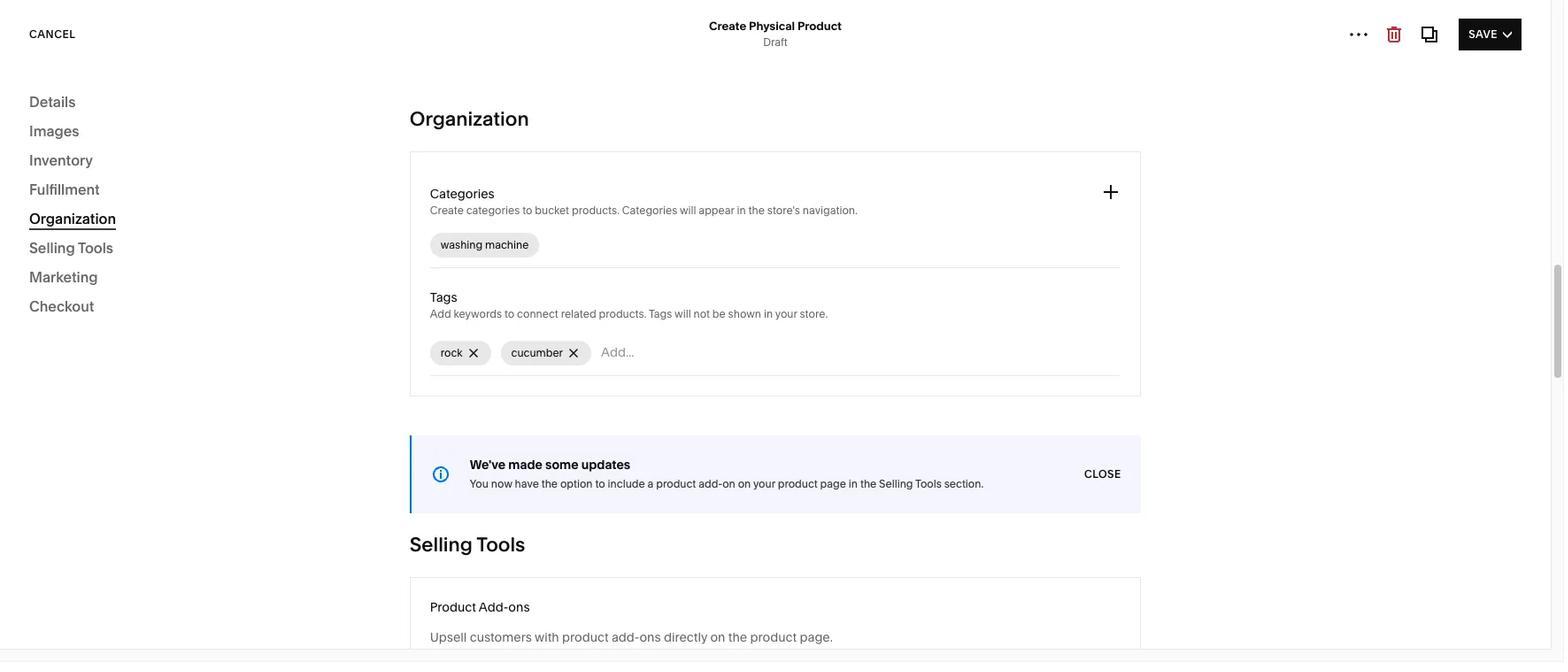 Task type: describe. For each thing, give the bounding box(es) containing it.
tools right sell
[[477, 533, 526, 557]]

1 vertical spatial organization
[[29, 210, 116, 228]]

will inside categories create categories to bucket products. categories will appear in the store's navigation.
[[680, 204, 696, 217]]

selling down marketing
[[39, 295, 79, 311]]

off
[[549, 630, 564, 646]]

selling link
[[29, 141, 183, 162]]

to inside manage projects and invoice clients manage the details needed to deliver a professional service experience.
[[1314, 356, 1327, 374]]

products link
[[39, 167, 193, 197]]

orders link
[[39, 197, 193, 228]]

not
[[694, 307, 710, 321]]

experience.
[[1179, 375, 1258, 393]]

1 manage from the top
[[1127, 331, 1182, 349]]

1 horizontal spatial plan.
[[667, 630, 695, 646]]

suggested
[[1127, 304, 1185, 314]]

images
[[29, 122, 79, 140]]

for
[[386, 630, 405, 646]]

plan. inside the subscription choose a subscription plan.
[[464, 366, 488, 379]]

add a way to get paid.
[[349, 288, 460, 302]]

1 vertical spatial ons
[[640, 630, 661, 646]]

start
[[408, 444, 430, 457]]

customers
[[470, 630, 532, 646]]

for a limited time, take 20% off any new website plan. use code w12ctake20 at checkout. expires 12/8/2023.
[[386, 630, 1023, 646]]

include
[[608, 477, 645, 491]]

subscribe for the topmost subscribe "button"
[[1127, 226, 1190, 239]]

limited
[[418, 630, 459, 646]]

paid.
[[435, 288, 460, 302]]

page
[[821, 477, 847, 491]]

option
[[561, 477, 593, 491]]

your inside tags add keywords to connect related products. tags will not be shown in your store.
[[776, 307, 798, 321]]

product right "with" at the bottom of the page
[[562, 630, 609, 646]]

invoice
[[1274, 331, 1322, 349]]

save button
[[1460, 18, 1522, 50]]

shown
[[729, 307, 762, 321]]

way
[[381, 288, 401, 302]]

upsell customers with product add-ons directly on the product page.
[[430, 630, 833, 646]]

a inside manage projects and invoice clients manage the details needed to deliver a professional service experience.
[[1379, 356, 1387, 374]]

section.
[[945, 477, 984, 491]]

20%
[[521, 630, 546, 646]]

to left publish in the top right of the page
[[1328, 184, 1341, 202]]

w12ctake20
[[757, 630, 835, 646]]

when you're ready, subscribe to publish your site.
[[1127, 184, 1457, 202]]

get
[[416, 288, 432, 302]]

a inside button
[[373, 288, 379, 302]]

publish
[[1345, 184, 1394, 202]]

add for add a way to get paid.
[[349, 288, 370, 302]]

acuity
[[1065, 606, 1108, 623]]

0 vertical spatial tags
[[430, 290, 458, 306]]

add for add products to your inventory.
[[349, 210, 370, 224]]

course
[[509, 606, 558, 623]]

needed
[[1258, 356, 1311, 374]]

ways
[[349, 540, 397, 564]]

0 vertical spatial subscribe button
[[1127, 217, 1190, 249]]

go
[[349, 444, 364, 457]]

go live and start selling.
[[349, 444, 468, 457]]

create inside categories create categories to bucket products. categories will appear in the store's navigation.
[[430, 204, 464, 217]]

with
[[535, 630, 559, 646]]

you're
[[1169, 184, 1211, 202]]

up
[[336, 115, 360, 139]]

more
[[296, 540, 345, 564]]

set
[[300, 115, 331, 139]]

0 horizontal spatial categories
[[430, 186, 495, 202]]

cancel
[[29, 27, 76, 40]]

code
[[724, 630, 754, 646]]

cucumber
[[511, 346, 563, 360]]

selling up invoicing
[[29, 239, 75, 257]]

some
[[546, 457, 579, 473]]

create inside 'create physical product draft'
[[709, 19, 747, 33]]

to left sell
[[401, 540, 421, 564]]

your left site.
[[1397, 184, 1427, 202]]

close
[[1085, 468, 1122, 481]]

tags add keywords to connect related products. tags will not be shown in your store.
[[430, 290, 828, 321]]

add- inside we've made some updates you now have the option to include a product add-on on your product page in the selling tools section.
[[699, 477, 723, 491]]

Add... field
[[601, 343, 737, 362]]

any
[[567, 630, 588, 646]]

delete image for cucumber
[[567, 346, 581, 360]]

you
[[470, 477, 489, 491]]

in inside categories create categories to bucket products. categories will appear in the store's navigation.
[[737, 204, 746, 217]]

tools inside selling tools link
[[82, 295, 113, 311]]

2 vertical spatial selling tools
[[410, 533, 526, 557]]

choose
[[349, 366, 388, 379]]

selling tools link
[[39, 288, 193, 318]]

in inside we've made some updates you now have the option to include a product add-on on your product page in the selling tools section.
[[849, 477, 858, 491]]

and for start
[[386, 444, 405, 457]]

the inside manage projects and invoice clients manage the details needed to deliver a professional service experience.
[[1185, 356, 1207, 374]]

bucket
[[535, 204, 570, 217]]

to right products
[[420, 210, 431, 224]]

subscription choose a subscription plan.
[[349, 348, 488, 379]]

checkout
[[29, 298, 94, 315]]

the inside categories create categories to bucket products. categories will appear in the store's navigation.
[[749, 204, 765, 217]]

professional
[[1391, 356, 1473, 374]]

add-
[[479, 600, 509, 615]]

sell
[[425, 540, 457, 564]]

discounts
[[39, 235, 98, 251]]

checkout.
[[852, 630, 909, 646]]

and for invoice
[[1245, 331, 1271, 349]]

washing machine
[[441, 238, 529, 252]]

products. inside tags add keywords to connect related products. tags will not be shown in your store.
[[599, 307, 647, 321]]

at
[[838, 630, 849, 646]]

acuity scheduling
[[1065, 606, 1187, 623]]

invoicing
[[39, 265, 93, 281]]

1 horizontal spatial organization
[[410, 107, 529, 131]]

save
[[1469, 27, 1498, 40]]

add a way to get paid. button
[[300, 252, 1062, 320]]

subscribe
[[1258, 184, 1325, 202]]

products
[[39, 174, 92, 190]]

add products to your inventory. button
[[300, 174, 1062, 242]]

washing
[[441, 238, 483, 252]]

details
[[1210, 356, 1255, 374]]

details
[[29, 93, 76, 111]]

live
[[366, 444, 384, 457]]

cucumber button
[[501, 341, 592, 366]]

take
[[494, 630, 518, 646]]

product left 'page.'
[[751, 630, 797, 646]]

keywords
[[454, 307, 502, 321]]



Task type: locate. For each thing, give the bounding box(es) containing it.
the down some
[[542, 477, 558, 491]]

add inside tags add keywords to connect related products. tags will not be shown in your store.
[[430, 307, 451, 321]]

online
[[462, 606, 506, 623]]

subscribe inside "button"
[[1115, 631, 1178, 644]]

tools down 'invoicing' link
[[82, 295, 113, 311]]

selling right ways
[[410, 533, 473, 557]]

delete image
[[466, 346, 480, 360], [567, 346, 581, 360]]

plan.
[[464, 366, 488, 379], [667, 630, 695, 646]]

site.
[[1430, 184, 1457, 202]]

add- down go live and start selling. button
[[699, 477, 723, 491]]

products. right related
[[599, 307, 647, 321]]

1 horizontal spatial add-
[[699, 477, 723, 491]]

1 vertical spatial in
[[764, 307, 773, 321]]

selling tools up invoicing
[[29, 239, 113, 257]]

machine
[[485, 238, 529, 252]]

0 horizontal spatial create
[[430, 204, 464, 217]]

store's
[[768, 204, 801, 217]]

a left way
[[373, 288, 379, 302]]

your inside button
[[433, 210, 455, 224]]

in right appear
[[737, 204, 746, 217]]

categories up inventory.
[[430, 186, 495, 202]]

add left way
[[349, 288, 370, 302]]

1 vertical spatial will
[[675, 307, 691, 321]]

products. inside categories create categories to bucket products. categories will appear in the store's navigation.
[[572, 204, 620, 217]]

0 vertical spatial organization
[[410, 107, 529, 131]]

to left deliver
[[1314, 356, 1327, 374]]

a right include
[[648, 477, 654, 491]]

0 vertical spatial products.
[[572, 204, 620, 217]]

plan. left use
[[667, 630, 695, 646]]

categories
[[430, 186, 495, 202], [622, 204, 678, 217]]

1 vertical spatial manage
[[1127, 356, 1182, 374]]

1 horizontal spatial and
[[1245, 331, 1271, 349]]

scheduling
[[1111, 606, 1187, 623]]

2 vertical spatial in
[[849, 477, 858, 491]]

0 vertical spatial ons
[[509, 600, 530, 615]]

create physical product draft
[[709, 19, 842, 49]]

your left store.
[[776, 307, 798, 321]]

2 vertical spatial add
[[430, 307, 451, 321]]

manage down the suggested
[[1127, 331, 1182, 349]]

and
[[1245, 331, 1271, 349], [386, 444, 405, 457]]

delete image right cucumber
[[567, 346, 581, 360]]

more ways to sell
[[296, 540, 457, 564]]

clients
[[1326, 331, 1370, 349]]

add inside button
[[349, 288, 370, 302]]

products.
[[572, 204, 620, 217], [599, 307, 647, 321]]

directly
[[664, 630, 708, 646]]

0 vertical spatial create
[[709, 19, 747, 33]]

add- right 'any'
[[612, 630, 640, 646]]

0 vertical spatial plan.
[[464, 366, 488, 379]]

new
[[591, 630, 615, 646]]

fulfillment
[[29, 181, 100, 198]]

0 vertical spatial and
[[1245, 331, 1271, 349]]

0 horizontal spatial ons
[[509, 600, 530, 615]]

1 horizontal spatial categories
[[622, 204, 678, 217]]

in right page
[[849, 477, 858, 491]]

0 vertical spatial selling tools
[[29, 239, 113, 257]]

related
[[561, 307, 597, 321]]

1 vertical spatial tags
[[649, 307, 673, 321]]

None field
[[430, 331, 1121, 376]]

selling right page
[[879, 477, 914, 491]]

a right deliver
[[1379, 356, 1387, 374]]

you
[[1210, 304, 1230, 314]]

plan. down the 'rock' button
[[464, 366, 488, 379]]

tags up add... field
[[649, 307, 673, 321]]

to down updates
[[595, 477, 606, 491]]

we've
[[470, 457, 506, 473]]

product up upsell at bottom
[[430, 600, 476, 615]]

delete image inside the 'rock' button
[[466, 346, 480, 360]]

cancel button
[[29, 18, 76, 50]]

and inside button
[[386, 444, 405, 457]]

selling tools down you
[[410, 533, 526, 557]]

product down go live and start selling. button
[[656, 477, 696, 491]]

selling down "images"
[[29, 142, 75, 159]]

subscribe button
[[1127, 217, 1190, 249], [1106, 622, 1188, 654]]

2 delete image from the left
[[567, 346, 581, 360]]

in inside tags add keywords to connect related products. tags will not be shown in your store.
[[764, 307, 773, 321]]

tools left section.
[[916, 477, 942, 491]]

updates
[[582, 457, 631, 473]]

a
[[373, 288, 379, 302], [1379, 356, 1387, 374], [391, 366, 397, 379], [648, 477, 654, 491], [408, 630, 415, 646]]

none field containing rock
[[430, 331, 1121, 376]]

rock
[[441, 346, 463, 360]]

page.
[[800, 630, 833, 646]]

for
[[1188, 304, 1207, 314]]

12/8/2023.
[[958, 630, 1020, 646]]

when
[[1127, 184, 1166, 202]]

will left not
[[675, 307, 691, 321]]

on
[[723, 477, 736, 491], [738, 477, 751, 491], [711, 630, 726, 646]]

your
[[364, 115, 406, 139], [1397, 184, 1427, 202], [433, 210, 455, 224], [776, 307, 798, 321], [754, 477, 776, 491]]

ons up take
[[509, 600, 530, 615]]

14
[[1138, 124, 1166, 159]]

1 horizontal spatial delete image
[[567, 346, 581, 360]]

1 vertical spatial add-
[[612, 630, 640, 646]]

1 vertical spatial subscribe
[[1115, 631, 1178, 644]]

0 vertical spatial add
[[349, 210, 370, 224]]

add left products
[[349, 210, 370, 224]]

we've made some updates you now have the option to include a product add-on on your product page in the selling tools section.
[[470, 457, 984, 491]]

ons left directly
[[640, 630, 661, 646]]

0 horizontal spatial add-
[[612, 630, 640, 646]]

projects
[[1186, 331, 1242, 349]]

0 horizontal spatial product
[[430, 600, 476, 615]]

navigation.
[[803, 204, 858, 217]]

appear
[[699, 204, 735, 217]]

to inside categories create categories to bucket products. categories will appear in the store's navigation.
[[523, 204, 533, 217]]

categories left appear
[[622, 204, 678, 217]]

website link
[[29, 109, 183, 130]]

to left connect
[[505, 307, 515, 321]]

set up your store
[[300, 115, 459, 139]]

close button
[[1085, 459, 1122, 491]]

1 horizontal spatial product
[[798, 19, 842, 33]]

deliver
[[1331, 356, 1376, 374]]

delete image inside cucumber button
[[567, 346, 581, 360]]

to left get
[[403, 288, 413, 302]]

products
[[373, 210, 418, 224]]

organization
[[410, 107, 529, 131], [29, 210, 116, 228]]

use
[[698, 630, 721, 646]]

1 delete image from the left
[[466, 346, 480, 360]]

1 vertical spatial products.
[[599, 307, 647, 321]]

1 horizontal spatial create
[[709, 19, 747, 33]]

0 vertical spatial in
[[737, 204, 746, 217]]

2 horizontal spatial in
[[849, 477, 858, 491]]

rock button
[[430, 341, 491, 366]]

1 vertical spatial selling tools
[[39, 295, 113, 311]]

0 vertical spatial add-
[[699, 477, 723, 491]]

1 vertical spatial add
[[349, 288, 370, 302]]

to inside we've made some updates you now have the option to include a product add-on on your product page in the selling tools section.
[[595, 477, 606, 491]]

service
[[1127, 375, 1176, 393]]

orders
[[39, 205, 80, 221]]

manage projects and invoice clients manage the details needed to deliver a professional service experience.
[[1127, 331, 1473, 393]]

physical
[[749, 19, 795, 33]]

selling inside we've made some updates you now have the option to include a product add-on on your product page in the selling tools section.
[[879, 477, 914, 491]]

the left store's
[[749, 204, 765, 217]]

your up washing
[[433, 210, 455, 224]]

the right page
[[861, 477, 877, 491]]

0 horizontal spatial plan.
[[464, 366, 488, 379]]

1 horizontal spatial in
[[764, 307, 773, 321]]

time,
[[462, 630, 491, 646]]

1 horizontal spatial ons
[[640, 630, 661, 646]]

product add-ons
[[430, 600, 530, 615]]

to
[[1328, 184, 1341, 202], [523, 204, 533, 217], [420, 210, 431, 224], [403, 288, 413, 302], [505, 307, 515, 321], [1314, 356, 1327, 374], [595, 477, 606, 491], [401, 540, 421, 564]]

manage up service
[[1127, 356, 1182, 374]]

tools inside we've made some updates you now have the option to include a product add-on on your product page in the selling tools section.
[[916, 477, 942, 491]]

discounts link
[[39, 228, 193, 258]]

your left page
[[754, 477, 776, 491]]

0 vertical spatial subscribe
[[1127, 226, 1190, 239]]

a right for
[[408, 630, 415, 646]]

a down subscription
[[391, 366, 397, 379]]

will left appear
[[680, 204, 696, 217]]

the right use
[[729, 630, 748, 646]]

be
[[713, 307, 726, 321]]

upsell
[[430, 630, 467, 646]]

and inside manage projects and invoice clients manage the details needed to deliver a professional service experience.
[[1245, 331, 1271, 349]]

tags up keywords
[[430, 290, 458, 306]]

subscription
[[349, 348, 424, 364]]

your right up
[[364, 115, 406, 139]]

expires
[[912, 630, 955, 646]]

a inside we've made some updates you now have the option to include a product add-on on your product page in the selling tools section.
[[648, 477, 654, 491]]

product left page
[[778, 477, 818, 491]]

online course
[[462, 606, 558, 623]]

subscription
[[399, 366, 462, 379]]

will inside tags add keywords to connect related products. tags will not be shown in your store.
[[675, 307, 691, 321]]

0 horizontal spatial in
[[737, 204, 746, 217]]

will
[[680, 204, 696, 217], [675, 307, 691, 321]]

and right live
[[386, 444, 405, 457]]

add inside add products to your inventory. button
[[349, 210, 370, 224]]

1 vertical spatial subscribe button
[[1106, 622, 1188, 654]]

to left bucket
[[523, 204, 533, 217]]

a inside the subscription choose a subscription plan.
[[391, 366, 397, 379]]

product inside 'create physical product draft'
[[798, 19, 842, 33]]

0 horizontal spatial delete image
[[466, 346, 480, 360]]

selling tools down marketing
[[39, 295, 113, 311]]

delete image for rock
[[466, 346, 480, 360]]

tags
[[430, 290, 458, 306], [649, 307, 673, 321]]

0 vertical spatial categories
[[430, 186, 495, 202]]

made
[[509, 457, 543, 473]]

2 manage from the top
[[1127, 356, 1182, 374]]

0 vertical spatial product
[[798, 19, 842, 33]]

add
[[349, 210, 370, 224], [349, 288, 370, 302], [430, 307, 451, 321]]

to inside tags add keywords to connect related products. tags will not be shown in your store.
[[505, 307, 515, 321]]

1 vertical spatial and
[[386, 444, 405, 457]]

create up washing
[[430, 204, 464, 217]]

0 horizontal spatial tags
[[430, 290, 458, 306]]

products. right bucket
[[572, 204, 620, 217]]

in
[[737, 204, 746, 217], [764, 307, 773, 321], [849, 477, 858, 491]]

subscribe down scheduling
[[1115, 631, 1178, 644]]

in right shown
[[764, 307, 773, 321]]

0 horizontal spatial and
[[386, 444, 405, 457]]

subscribe down when
[[1127, 226, 1190, 239]]

tools up 'invoicing' link
[[78, 239, 113, 257]]

product right physical
[[798, 19, 842, 33]]

store.
[[800, 307, 828, 321]]

delete image right rock
[[466, 346, 480, 360]]

and up details
[[1245, 331, 1271, 349]]

add down paid.
[[430, 307, 451, 321]]

1 vertical spatial create
[[430, 204, 464, 217]]

create left physical
[[709, 19, 747, 33]]

1 vertical spatial categories
[[622, 204, 678, 217]]

1 horizontal spatial tags
[[649, 307, 673, 321]]

1 vertical spatial plan.
[[667, 630, 695, 646]]

0 vertical spatial manage
[[1127, 331, 1182, 349]]

0 horizontal spatial organization
[[29, 210, 116, 228]]

edit
[[1441, 38, 1466, 51]]

the up experience.
[[1185, 356, 1207, 374]]

0 vertical spatial will
[[680, 204, 696, 217]]

1 vertical spatial product
[[430, 600, 476, 615]]

subscribe for subscribe "button" to the bottom
[[1115, 631, 1178, 644]]

your inside we've made some updates you now have the option to include a product add-on on your product page in the selling tools section.
[[754, 477, 776, 491]]

edit site
[[1441, 38, 1493, 51]]

the
[[749, 204, 765, 217], [1185, 356, 1207, 374], [542, 477, 558, 491], [861, 477, 877, 491], [729, 630, 748, 646]]



Task type: vqa. For each thing, say whether or not it's contained in the screenshot.
SEO AND URL
no



